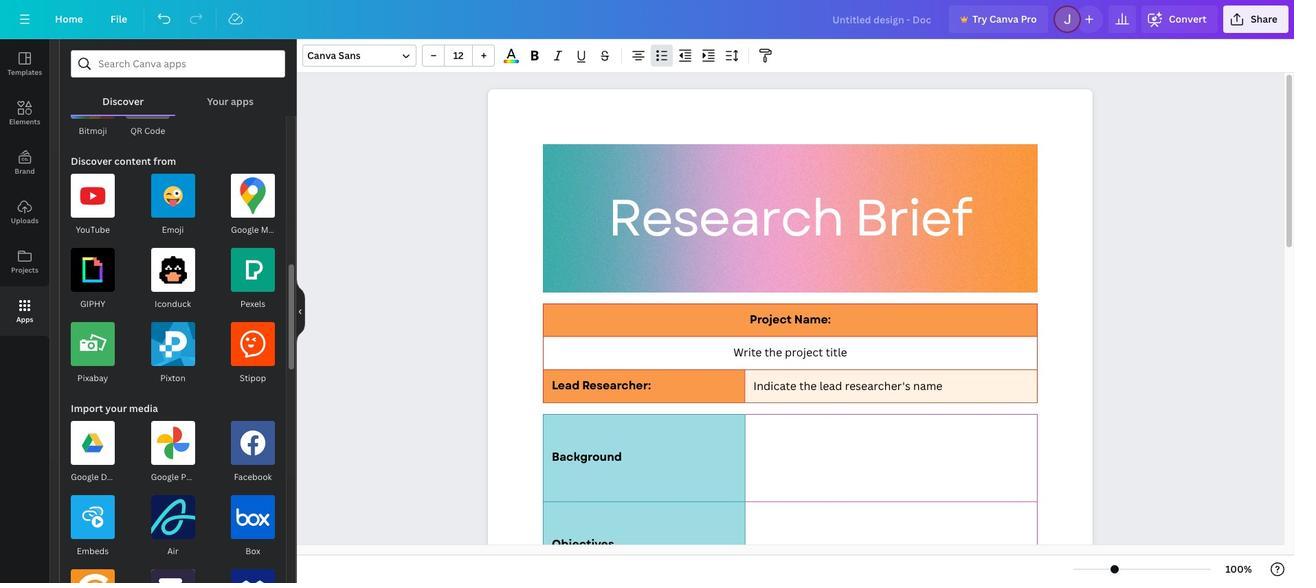 Task type: describe. For each thing, give the bounding box(es) containing it.
content
[[114, 155, 151, 168]]

media
[[129, 402, 158, 415]]

brand
[[15, 166, 35, 176]]

projects button
[[0, 237, 49, 287]]

google for google maps
[[231, 224, 259, 236]]

qr code
[[130, 125, 165, 137]]

try canva pro button
[[949, 5, 1048, 33]]

color range image
[[504, 60, 519, 63]]

air
[[167, 546, 178, 557]]

pixabay
[[77, 372, 108, 384]]

code
[[144, 125, 165, 137]]

youtube
[[76, 224, 110, 236]]

pexels
[[240, 298, 265, 310]]

sans
[[339, 49, 361, 62]]

uploads
[[11, 216, 39, 225]]

discover for discover content from
[[71, 155, 112, 168]]

try canva pro
[[972, 12, 1037, 25]]

your
[[207, 95, 229, 108]]

maps
[[261, 224, 282, 236]]

main menu bar
[[0, 0, 1294, 39]]

canva sans
[[307, 49, 361, 62]]

drive
[[101, 471, 122, 483]]

apps
[[16, 315, 33, 324]]

from
[[153, 155, 176, 168]]

canva sans button
[[302, 45, 416, 67]]

convert
[[1169, 12, 1207, 25]]

convert button
[[1141, 5, 1218, 33]]

research brief
[[608, 181, 971, 256]]

pro
[[1021, 12, 1037, 25]]

google maps
[[231, 224, 282, 236]]

google for google photos
[[151, 471, 179, 483]]

– – number field
[[449, 49, 468, 62]]

apps
[[231, 95, 254, 108]]

import
[[71, 402, 103, 415]]

apps button
[[0, 287, 49, 336]]

emoji
[[162, 224, 184, 236]]

Research Brief text field
[[488, 89, 1093, 583]]

facebook
[[234, 471, 272, 483]]

your apps
[[207, 95, 254, 108]]

hide image
[[296, 278, 305, 344]]

canva inside dropdown button
[[307, 49, 336, 62]]



Task type: vqa. For each thing, say whether or not it's contained in the screenshot.
Home link
yes



Task type: locate. For each thing, give the bounding box(es) containing it.
embeds
[[77, 546, 109, 557]]

side panel tab list
[[0, 39, 49, 336]]

discover
[[102, 95, 144, 108], [71, 155, 112, 168]]

1 horizontal spatial google
[[151, 471, 179, 483]]

100%
[[1225, 563, 1252, 576]]

google left the photos
[[151, 471, 179, 483]]

share button
[[1223, 5, 1289, 33]]

1 vertical spatial canva
[[307, 49, 336, 62]]

qr
[[130, 125, 142, 137]]

discover for discover
[[102, 95, 144, 108]]

google for google drive
[[71, 471, 99, 483]]

discover down the bitmoji
[[71, 155, 112, 168]]

giphy
[[80, 298, 105, 310]]

bitmoji
[[79, 125, 107, 137]]

1 horizontal spatial canva
[[989, 12, 1019, 25]]

canva right try
[[989, 12, 1019, 25]]

templates button
[[0, 39, 49, 89]]

canva inside button
[[989, 12, 1019, 25]]

discover content from
[[71, 155, 176, 168]]

google drive
[[71, 471, 122, 483]]

uploads button
[[0, 188, 49, 237]]

canva
[[989, 12, 1019, 25], [307, 49, 336, 62]]

import your media
[[71, 402, 158, 415]]

pixton
[[160, 372, 185, 384]]

0 horizontal spatial google
[[71, 471, 99, 483]]

projects
[[11, 265, 38, 275]]

0 horizontal spatial canva
[[307, 49, 336, 62]]

100% button
[[1216, 559, 1261, 581]]

0 vertical spatial canva
[[989, 12, 1019, 25]]

research
[[608, 181, 843, 256]]

discover inside "button"
[[102, 95, 144, 108]]

discover up qr
[[102, 95, 144, 108]]

elements button
[[0, 89, 49, 138]]

share
[[1251, 12, 1278, 25]]

Search Canva apps search field
[[98, 51, 258, 77]]

google left maps on the top left
[[231, 224, 259, 236]]

brand button
[[0, 138, 49, 188]]

home
[[55, 12, 83, 25]]

home link
[[44, 5, 94, 33]]

1 vertical spatial discover
[[71, 155, 112, 168]]

stipop
[[240, 372, 266, 384]]

photos
[[181, 471, 209, 483]]

canva left 'sans'
[[307, 49, 336, 62]]

your apps button
[[175, 78, 285, 115]]

google left drive
[[71, 471, 99, 483]]

google photos
[[151, 471, 209, 483]]

Design title text field
[[821, 5, 943, 33]]

file button
[[99, 5, 138, 33]]

box
[[245, 546, 260, 557]]

discover button
[[71, 78, 175, 115]]

0 vertical spatial discover
[[102, 95, 144, 108]]

brief
[[854, 181, 971, 256]]

templates
[[7, 67, 42, 77]]

file
[[110, 12, 127, 25]]

2 horizontal spatial google
[[231, 224, 259, 236]]

try
[[972, 12, 987, 25]]

your
[[105, 402, 127, 415]]

google
[[231, 224, 259, 236], [71, 471, 99, 483], [151, 471, 179, 483]]

group
[[422, 45, 495, 67]]

iconduck
[[155, 298, 191, 310]]

elements
[[9, 117, 40, 126]]



